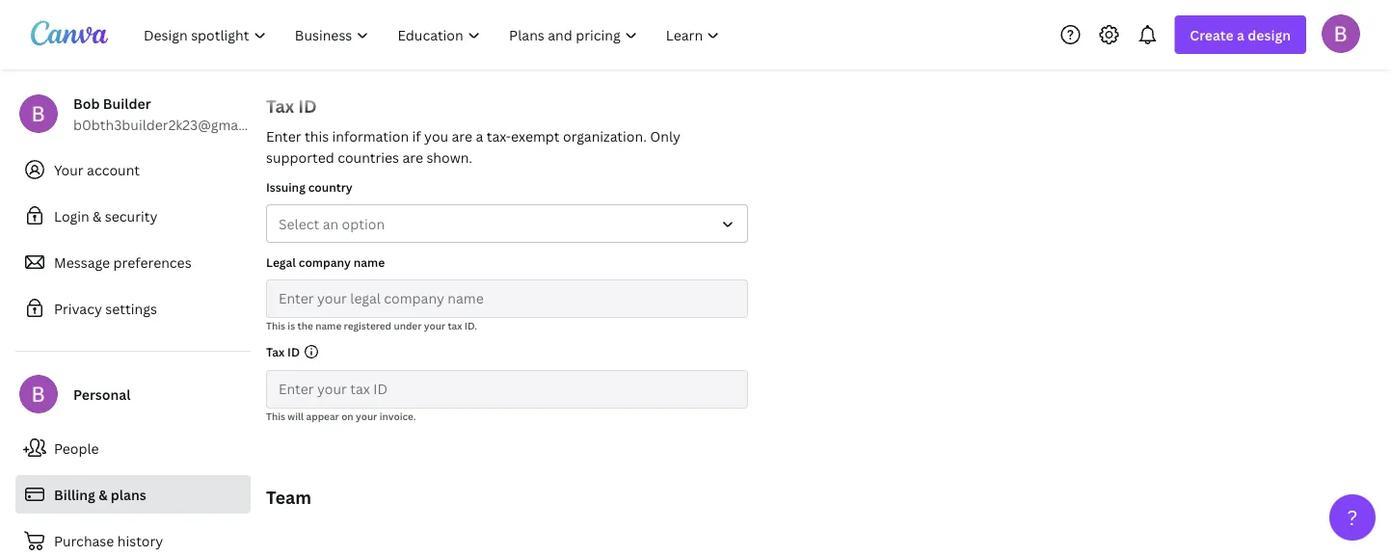 Task type: locate. For each thing, give the bounding box(es) containing it.
a left design
[[1237, 26, 1245, 44]]

your
[[424, 319, 445, 332], [356, 410, 377, 423]]

1 horizontal spatial a
[[1237, 26, 1245, 44]]

0 horizontal spatial a
[[476, 127, 483, 145]]

create a design button
[[1175, 15, 1306, 54]]

a left tax- at left
[[476, 127, 483, 145]]

billing
[[54, 485, 95, 504]]

purchase
[[54, 532, 114, 550]]

1 vertical spatial this
[[266, 410, 285, 423]]

message
[[54, 253, 110, 271]]

a inside dropdown button
[[1237, 26, 1245, 44]]

Select an option button
[[266, 204, 748, 243]]

0 horizontal spatial name
[[315, 319, 341, 332]]

this left will
[[266, 410, 285, 423]]

people link
[[15, 429, 251, 468]]

1 vertical spatial tax
[[266, 344, 285, 360]]

1 tax from the top
[[266, 94, 294, 118]]

privacy settings link
[[15, 289, 251, 328]]

id up this
[[298, 94, 317, 118]]

0 vertical spatial &
[[93, 207, 102, 225]]

tax inside tax id enter this information if you are a tax-exempt organization. only supported countries are shown.
[[266, 94, 294, 118]]

1 vertical spatial &
[[98, 485, 107, 504]]

name
[[354, 254, 385, 270], [315, 319, 341, 332]]

tax
[[266, 94, 294, 118], [266, 344, 285, 360]]

this left is
[[266, 319, 285, 332]]

a inside tax id enter this information if you are a tax-exempt organization. only supported countries are shown.
[[476, 127, 483, 145]]

a
[[1237, 26, 1245, 44], [476, 127, 483, 145]]

if
[[412, 127, 421, 145]]

create a design
[[1190, 26, 1291, 44]]

1 vertical spatial name
[[315, 319, 341, 332]]

tax id
[[266, 344, 300, 360]]

login & security link
[[15, 197, 251, 235]]

country
[[308, 179, 353, 195]]

& right login
[[93, 207, 102, 225]]

invoice.
[[380, 410, 416, 423]]

bob builder b0bth3builder2k23@gmail.com
[[73, 94, 278, 134]]

will
[[288, 410, 304, 423]]

id down is
[[287, 344, 300, 360]]

are up shown.
[[452, 127, 472, 145]]

select an option
[[279, 215, 385, 233]]

& left plans
[[98, 485, 107, 504]]

this for this is the name registered under your tax id.
[[266, 319, 285, 332]]

legal
[[266, 254, 296, 270]]

1 vertical spatial id
[[287, 344, 300, 360]]

are down if
[[403, 148, 423, 166]]

this will appear on your invoice.
[[266, 410, 416, 423]]

2 tax from the top
[[266, 344, 285, 360]]

purchase history link
[[15, 522, 251, 556]]

name down option
[[354, 254, 385, 270]]

0 vertical spatial tax
[[266, 94, 294, 118]]

2 this from the top
[[266, 410, 285, 423]]

the
[[297, 319, 313, 332]]

your account
[[54, 161, 140, 179]]

create
[[1190, 26, 1234, 44]]

on
[[341, 410, 353, 423]]

organization.
[[563, 127, 647, 145]]

registered
[[344, 319, 391, 332]]

your left tax
[[424, 319, 445, 332]]

1 this from the top
[[266, 319, 285, 332]]

tax id enter this information if you are a tax-exempt organization. only supported countries are shown.
[[266, 94, 681, 166]]

0 horizontal spatial are
[[403, 148, 423, 166]]

purchase history
[[54, 532, 163, 550]]

your right on
[[356, 410, 377, 423]]

1 vertical spatial a
[[476, 127, 483, 145]]

?
[[1347, 504, 1358, 531]]

an
[[323, 215, 339, 233]]

1 vertical spatial are
[[403, 148, 423, 166]]

this
[[266, 319, 285, 332], [266, 410, 285, 423]]

b0bth3builder2k23@gmail.com
[[73, 115, 278, 134]]

0 vertical spatial this
[[266, 319, 285, 332]]

0 vertical spatial a
[[1237, 26, 1245, 44]]

1 horizontal spatial name
[[354, 254, 385, 270]]

are
[[452, 127, 472, 145], [403, 148, 423, 166]]

design
[[1248, 26, 1291, 44]]

top level navigation element
[[131, 15, 736, 54]]

0 vertical spatial id
[[298, 94, 317, 118]]

0 vertical spatial are
[[452, 127, 472, 145]]

login & security
[[54, 207, 158, 225]]

name right the at the left bottom of the page
[[315, 319, 341, 332]]

shown.
[[427, 148, 472, 166]]

&
[[93, 207, 102, 225], [98, 485, 107, 504]]

id inside tax id enter this information if you are a tax-exempt organization. only supported countries are shown.
[[298, 94, 317, 118]]

information
[[332, 127, 409, 145]]

bob
[[73, 94, 100, 112]]

0 vertical spatial your
[[424, 319, 445, 332]]

id
[[298, 94, 317, 118], [287, 344, 300, 360]]

privacy settings
[[54, 299, 157, 318]]

tax
[[448, 319, 462, 332]]

under
[[394, 319, 422, 332]]

1 vertical spatial your
[[356, 410, 377, 423]]

enter
[[266, 127, 301, 145]]

bob builder image
[[1322, 14, 1360, 53]]



Task type: describe. For each thing, give the bounding box(es) containing it.
your
[[54, 161, 84, 179]]

issuing
[[266, 179, 305, 195]]

tax for tax id enter this information if you are a tax-exempt organization. only supported countries are shown.
[[266, 94, 294, 118]]

0 vertical spatial name
[[354, 254, 385, 270]]

people
[[54, 439, 99, 457]]

privacy
[[54, 299, 102, 318]]

1 horizontal spatial your
[[424, 319, 445, 332]]

your account link
[[15, 150, 251, 189]]

personal
[[73, 385, 131, 403]]

this is the name registered under your tax id.
[[266, 319, 477, 332]]

id.
[[464, 319, 477, 332]]

you
[[424, 127, 448, 145]]

supported
[[266, 148, 334, 166]]

plans
[[111, 485, 146, 504]]

builder
[[103, 94, 151, 112]]

legal company name
[[266, 254, 385, 270]]

tax for tax id
[[266, 344, 285, 360]]

message preferences link
[[15, 243, 251, 282]]

? button
[[1329, 495, 1376, 541]]

this for this will appear on your invoice.
[[266, 410, 285, 423]]

tax-
[[487, 127, 511, 145]]

exempt
[[511, 127, 560, 145]]

id for tax id
[[287, 344, 300, 360]]

select
[[279, 215, 319, 233]]

team
[[266, 485, 311, 509]]

option
[[342, 215, 385, 233]]

issuing country
[[266, 179, 353, 195]]

account
[[87, 161, 140, 179]]

security
[[105, 207, 158, 225]]

billing & plans
[[54, 485, 146, 504]]

Enter your tax ID text field
[[279, 371, 736, 408]]

preferences
[[113, 253, 191, 271]]

history
[[117, 532, 163, 550]]

login
[[54, 207, 89, 225]]

appear
[[306, 410, 339, 423]]

is
[[288, 319, 295, 332]]

id for tax id enter this information if you are a tax-exempt organization. only supported countries are shown.
[[298, 94, 317, 118]]

company
[[299, 254, 351, 270]]

Enter your legal company name text field
[[279, 281, 736, 317]]

1 horizontal spatial are
[[452, 127, 472, 145]]

& for login
[[93, 207, 102, 225]]

billing & plans link
[[15, 475, 251, 514]]

& for billing
[[98, 485, 107, 504]]

countries
[[338, 148, 399, 166]]

message preferences
[[54, 253, 191, 271]]

this
[[305, 127, 329, 145]]

0 horizontal spatial your
[[356, 410, 377, 423]]

only
[[650, 127, 681, 145]]

settings
[[105, 299, 157, 318]]



Task type: vqa. For each thing, say whether or not it's contained in the screenshot.
Study
no



